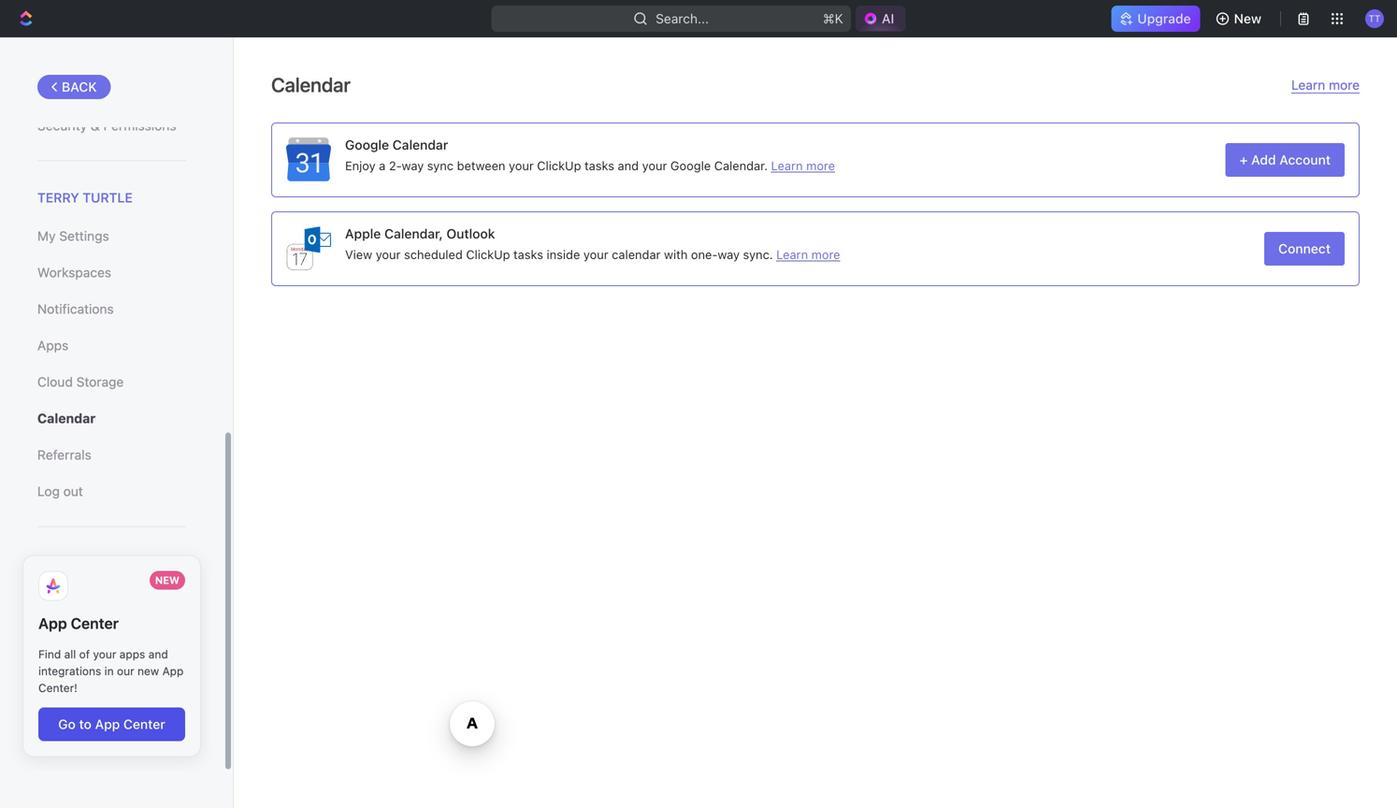 Task type: locate. For each thing, give the bounding box(es) containing it.
0 vertical spatial new
[[1235, 11, 1262, 26]]

more down tt dropdown button
[[1330, 77, 1360, 93]]

1 vertical spatial and
[[148, 648, 168, 661]]

app up the find on the bottom
[[38, 615, 67, 633]]

apps
[[120, 648, 145, 661]]

learn more
[[1292, 77, 1360, 93]]

learn up account
[[1292, 77, 1326, 93]]

learn inside the google calendar enjoy a 2-way sync between your clickup tasks and your google calendar. learn more
[[772, 158, 803, 172]]

2-
[[389, 158, 402, 172]]

security & permissions
[[37, 118, 176, 133]]

tasks left inside at the top of the page
[[514, 247, 544, 261]]

way
[[402, 158, 424, 172], [718, 247, 740, 261]]

center up of
[[71, 615, 119, 633]]

back link
[[37, 75, 111, 99]]

0 horizontal spatial and
[[148, 648, 168, 661]]

your inside the find all of your apps and integrations in our new app center!
[[93, 648, 116, 661]]

your left calendar.
[[642, 158, 667, 172]]

learn for connect
[[777, 247, 809, 261]]

0 horizontal spatial new
[[155, 575, 180, 587]]

0 horizontal spatial way
[[402, 158, 424, 172]]

2 vertical spatial more
[[812, 247, 841, 261]]

inside
[[547, 247, 580, 261]]

upgrade link
[[1112, 6, 1201, 32]]

more right the sync.
[[812, 247, 841, 261]]

0 vertical spatial google
[[345, 137, 389, 152]]

learn more link right the sync.
[[777, 247, 841, 261]]

upgrade
[[1138, 11, 1192, 26]]

app inside the find all of your apps and integrations in our new app center!
[[162, 665, 184, 678]]

apple
[[345, 226, 381, 241]]

notifications
[[37, 301, 114, 317]]

and up new
[[148, 648, 168, 661]]

security
[[37, 118, 87, 133]]

app right new
[[162, 665, 184, 678]]

permissions
[[103, 118, 176, 133]]

learn more link
[[1292, 77, 1360, 94], [772, 158, 836, 172], [777, 247, 841, 261]]

1 vertical spatial tasks
[[514, 247, 544, 261]]

new
[[1235, 11, 1262, 26], [155, 575, 180, 587]]

1 horizontal spatial clickup
[[537, 158, 581, 172]]

2 horizontal spatial app
[[162, 665, 184, 678]]

0 vertical spatial learn more link
[[1292, 77, 1360, 94]]

more
[[1330, 77, 1360, 93], [807, 158, 836, 172], [812, 247, 841, 261]]

1 vertical spatial center
[[123, 717, 165, 732]]

learn
[[1292, 77, 1326, 93], [772, 158, 803, 172], [777, 247, 809, 261]]

way left the sync.
[[718, 247, 740, 261]]

0 horizontal spatial app
[[38, 615, 67, 633]]

new up new
[[155, 575, 180, 587]]

new button
[[1209, 4, 1273, 34]]

outlook
[[447, 226, 495, 241]]

connect
[[1279, 241, 1331, 256]]

storage
[[76, 374, 124, 390]]

your up in
[[93, 648, 116, 661]]

account
[[1280, 152, 1331, 167]]

1 vertical spatial learn
[[772, 158, 803, 172]]

app
[[38, 615, 67, 633], [162, 665, 184, 678], [95, 717, 120, 732]]

settings
[[59, 228, 109, 244]]

tt
[[1369, 13, 1381, 24]]

more for +
[[807, 158, 836, 172]]

more inside the google calendar enjoy a 2-way sync between your clickup tasks and your google calendar. learn more
[[807, 158, 836, 172]]

referrals link
[[37, 439, 186, 471]]

out
[[63, 484, 83, 499]]

and inside the find all of your apps and integrations in our new app center!
[[148, 648, 168, 661]]

0 vertical spatial tasks
[[585, 158, 615, 172]]

security & permissions link
[[37, 110, 186, 142]]

tasks up apple calendar, outlook view your scheduled clickup tasks inside your calendar with one-way sync. learn more
[[585, 158, 615, 172]]

clickup inside the google calendar enjoy a 2-way sync between your clickup tasks and your google calendar. learn more
[[537, 158, 581, 172]]

workspaces
[[37, 265, 111, 280]]

0 horizontal spatial clickup
[[466, 247, 510, 261]]

learn more link for connect
[[777, 247, 841, 261]]

terry
[[37, 190, 79, 205]]

0 vertical spatial way
[[402, 158, 424, 172]]

center down new
[[123, 717, 165, 732]]

and up apple calendar, outlook view your scheduled clickup tasks inside your calendar with one-way sync. learn more
[[618, 158, 639, 172]]

learn inside apple calendar, outlook view your scheduled clickup tasks inside your calendar with one-way sync. learn more
[[777, 247, 809, 261]]

0 horizontal spatial google
[[345, 137, 389, 152]]

connect button
[[1265, 232, 1345, 266]]

ai button
[[856, 6, 906, 32]]

0 horizontal spatial calendar
[[37, 411, 96, 426]]

2 vertical spatial learn more link
[[777, 247, 841, 261]]

google
[[345, 137, 389, 152], [671, 158, 711, 172]]

tasks
[[585, 158, 615, 172], [514, 247, 544, 261]]

center inside button
[[123, 717, 165, 732]]

app inside button
[[95, 717, 120, 732]]

log out link
[[37, 476, 186, 508]]

1 vertical spatial learn more link
[[772, 158, 836, 172]]

0 vertical spatial calendar
[[271, 73, 351, 96]]

1 horizontal spatial and
[[618, 158, 639, 172]]

more for connect
[[812, 247, 841, 261]]

learn right calendar.
[[772, 158, 803, 172]]

new right upgrade
[[1235, 11, 1262, 26]]

google left calendar.
[[671, 158, 711, 172]]

calendar link
[[37, 403, 186, 435]]

google up enjoy
[[345, 137, 389, 152]]

more right calendar.
[[807, 158, 836, 172]]

calendar inside the google calendar enjoy a 2-way sync between your clickup tasks and your google calendar. learn more
[[393, 137, 448, 152]]

0 horizontal spatial tasks
[[514, 247, 544, 261]]

sync.
[[743, 247, 773, 261]]

integrations
[[38, 665, 101, 678]]

center
[[71, 615, 119, 633], [123, 717, 165, 732]]

new inside new button
[[1235, 11, 1262, 26]]

learn more link right calendar.
[[772, 158, 836, 172]]

app right the to
[[95, 717, 120, 732]]

1 horizontal spatial app
[[95, 717, 120, 732]]

to
[[79, 717, 92, 732]]

cloud storage link
[[37, 366, 186, 398]]

clickup
[[537, 158, 581, 172], [466, 247, 510, 261]]

your
[[509, 158, 534, 172], [642, 158, 667, 172], [376, 247, 401, 261], [584, 247, 609, 261], [93, 648, 116, 661]]

learn right the sync.
[[777, 247, 809, 261]]

and
[[618, 158, 639, 172], [148, 648, 168, 661]]

1 horizontal spatial new
[[1235, 11, 1262, 26]]

calendar
[[271, 73, 351, 96], [393, 137, 448, 152], [37, 411, 96, 426]]

1 vertical spatial calendar
[[393, 137, 448, 152]]

cloud
[[37, 374, 73, 390]]

learn more link up account
[[1292, 77, 1360, 94]]

more inside apple calendar, outlook view your scheduled clickup tasks inside your calendar with one-way sync. learn more
[[812, 247, 841, 261]]

2 vertical spatial app
[[95, 717, 120, 732]]

enjoy
[[345, 158, 376, 172]]

1 horizontal spatial way
[[718, 247, 740, 261]]

0 vertical spatial center
[[71, 615, 119, 633]]

ai
[[882, 11, 895, 26]]

2 horizontal spatial calendar
[[393, 137, 448, 152]]

center!
[[38, 682, 78, 695]]

1 vertical spatial way
[[718, 247, 740, 261]]

1 vertical spatial google
[[671, 158, 711, 172]]

1 vertical spatial app
[[162, 665, 184, 678]]

clickup right between
[[537, 158, 581, 172]]

way inside the google calendar enjoy a 2-way sync between your clickup tasks and your google calendar. learn more
[[402, 158, 424, 172]]

sync
[[427, 158, 454, 172]]

turtle
[[83, 190, 133, 205]]

1 horizontal spatial tasks
[[585, 158, 615, 172]]

and inside the google calendar enjoy a 2-way sync between your clickup tasks and your google calendar. learn more
[[618, 158, 639, 172]]

go to app center button
[[38, 708, 185, 741]]

0 vertical spatial more
[[1330, 77, 1360, 93]]

apple calendar, outlook view your scheduled clickup tasks inside your calendar with one-way sync. learn more
[[345, 226, 841, 261]]

+ add account
[[1240, 152, 1331, 167]]

find all of your apps and integrations in our new app center!
[[38, 648, 184, 695]]

learn for +
[[772, 158, 803, 172]]

0 vertical spatial clickup
[[537, 158, 581, 172]]

&
[[91, 118, 100, 133]]

1 vertical spatial more
[[807, 158, 836, 172]]

1 vertical spatial clickup
[[466, 247, 510, 261]]

way left sync
[[402, 158, 424, 172]]

2 vertical spatial learn
[[777, 247, 809, 261]]

your right view
[[376, 247, 401, 261]]

1 horizontal spatial center
[[123, 717, 165, 732]]

clickup down outlook in the left top of the page
[[466, 247, 510, 261]]

0 vertical spatial and
[[618, 158, 639, 172]]



Task type: describe. For each thing, give the bounding box(es) containing it.
clickup inside apple calendar, outlook view your scheduled clickup tasks inside your calendar with one-way sync. learn more
[[466, 247, 510, 261]]

with
[[664, 247, 688, 261]]

learn more link for +
[[772, 158, 836, 172]]

referrals
[[37, 447, 91, 463]]

1 vertical spatial new
[[155, 575, 180, 587]]

log
[[37, 484, 60, 499]]

view
[[345, 247, 373, 261]]

of
[[79, 648, 90, 661]]

my settings link
[[37, 221, 186, 252]]

apps link
[[37, 330, 186, 362]]

find
[[38, 648, 61, 661]]

apps
[[37, 338, 69, 353]]

new
[[138, 665, 159, 678]]

my settings
[[37, 228, 109, 244]]

in
[[104, 665, 114, 678]]

notifications link
[[37, 294, 186, 325]]

calendar
[[612, 247, 661, 261]]

way inside apple calendar, outlook view your scheduled clickup tasks inside your calendar with one-way sync. learn more
[[718, 247, 740, 261]]

our
[[117, 665, 134, 678]]

a
[[379, 158, 386, 172]]

1 horizontal spatial calendar
[[271, 73, 351, 96]]

tasks inside the google calendar enjoy a 2-way sync between your clickup tasks and your google calendar. learn more
[[585, 158, 615, 172]]

2 vertical spatial calendar
[[37, 411, 96, 426]]

workspaces link
[[37, 257, 186, 289]]

your right between
[[509, 158, 534, 172]]

all
[[64, 648, 76, 661]]

⌘k
[[824, 11, 844, 26]]

0 horizontal spatial center
[[71, 615, 119, 633]]

go to app center
[[58, 717, 165, 732]]

terry turtle
[[37, 190, 133, 205]]

your right inside at the top of the page
[[584, 247, 609, 261]]

tasks inside apple calendar, outlook view your scheduled clickup tasks inside your calendar with one-way sync. learn more
[[514, 247, 544, 261]]

go
[[58, 717, 76, 732]]

cloud storage
[[37, 374, 124, 390]]

google calendar enjoy a 2-way sync between your clickup tasks and your google calendar. learn more
[[345, 137, 836, 172]]

+
[[1240, 152, 1249, 167]]

calendar.
[[715, 158, 768, 172]]

back
[[62, 79, 97, 95]]

0 vertical spatial learn
[[1292, 77, 1326, 93]]

calendar,
[[385, 226, 443, 241]]

add
[[1252, 152, 1277, 167]]

scheduled
[[404, 247, 463, 261]]

0 vertical spatial app
[[38, 615, 67, 633]]

one-
[[691, 247, 718, 261]]

my
[[37, 228, 56, 244]]

tt button
[[1360, 4, 1390, 34]]

between
[[457, 158, 506, 172]]

1 horizontal spatial google
[[671, 158, 711, 172]]

app center
[[38, 615, 119, 633]]

log out
[[37, 484, 83, 499]]

search...
[[656, 11, 709, 26]]



Task type: vqa. For each thing, say whether or not it's contained in the screenshot.
1pm 2pm 3pm 4pm 5pm 6pm 7pm 8pm 9pm 10pm
no



